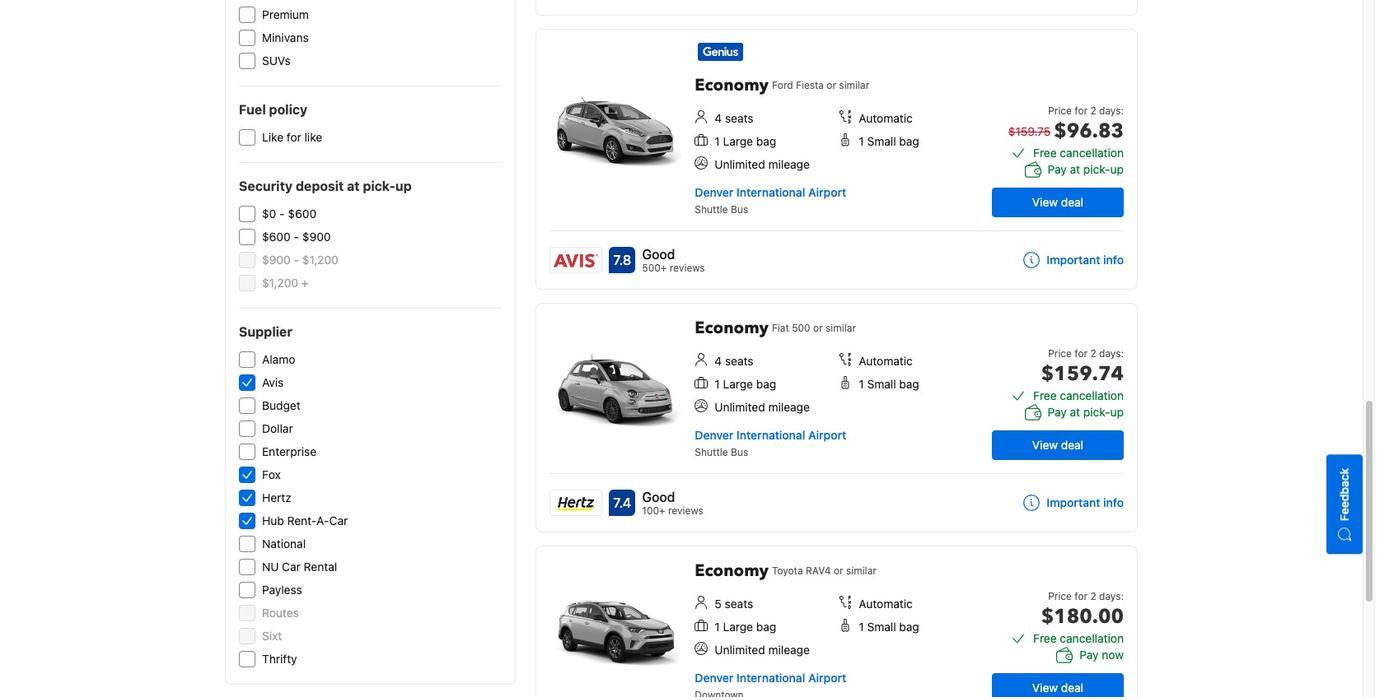 Task type: vqa. For each thing, say whether or not it's contained in the screenshot.
the bottommost THE DALLAS FORT WORTH INTERNATIONAL AIRPORT BUTTON
no



Task type: describe. For each thing, give the bounding box(es) containing it.
at for $159.75
[[1070, 162, 1080, 176]]

- for $600
[[294, 230, 299, 244]]

denver international airport button for economy fiat 500 or similar
[[695, 429, 847, 443]]

nu car rental
[[262, 560, 337, 574]]

1 airport from the top
[[808, 185, 847, 199]]

7.4
[[613, 496, 631, 511]]

5 seats
[[715, 597, 753, 611]]

1 horizontal spatial $900
[[302, 230, 331, 244]]

1 product card group from the top
[[536, 0, 1138, 16]]

hub rent-a-car
[[262, 514, 348, 528]]

toyota
[[772, 565, 803, 578]]

1 1 small bag from the top
[[859, 134, 920, 148]]

national
[[262, 537, 306, 551]]

7.8
[[614, 253, 631, 268]]

1 denver from the top
[[695, 185, 734, 199]]

view for $180.00
[[1032, 682, 1058, 696]]

premium
[[262, 7, 309, 21]]

economy fiat 500 or similar
[[695, 317, 856, 340]]

deal for $180.00
[[1061, 682, 1084, 696]]

free cancellation for $180.00
[[1033, 632, 1124, 646]]

0 horizontal spatial $1,200
[[262, 276, 298, 290]]

pay now
[[1080, 649, 1124, 663]]

good 500+ reviews
[[642, 247, 705, 274]]

2 airport from the top
[[808, 429, 847, 443]]

2 international from the top
[[737, 429, 805, 443]]

product card group containing $180.00
[[536, 546, 1138, 698]]

economy for economy ford fiesta or similar
[[695, 74, 769, 96]]

+
[[301, 276, 309, 290]]

like
[[305, 130, 322, 144]]

cancellation for $159.74
[[1060, 389, 1124, 403]]

days: for $159.75
[[1099, 105, 1124, 117]]

fuel
[[239, 102, 266, 117]]

policy
[[269, 102, 308, 117]]

1 denver international airport shuttle bus from the top
[[695, 185, 847, 216]]

or for economy ford fiesta or similar
[[827, 79, 836, 91]]

- for $0
[[279, 207, 285, 221]]

rav4
[[806, 565, 831, 578]]

1 large from the top
[[723, 134, 753, 148]]

sixt
[[262, 630, 282, 644]]

2 important from the top
[[1047, 496, 1101, 510]]

1 large bag for economy toyota rav4 or similar
[[715, 621, 776, 635]]

5
[[715, 597, 722, 611]]

$600 - $900
[[262, 230, 331, 244]]

1 seats from the top
[[725, 111, 754, 125]]

for for $159.74
[[1075, 348, 1088, 360]]

free for $159.75
[[1033, 146, 1057, 160]]

good for 7.8
[[642, 247, 675, 262]]

customer rating 7.8 good element
[[642, 245, 705, 265]]

fox
[[262, 468, 281, 482]]

up for $159.74
[[1110, 405, 1124, 419]]

feedback
[[1337, 469, 1351, 522]]

3 airport from the top
[[808, 672, 847, 686]]

hertz
[[262, 491, 292, 505]]

2 for $159.74
[[1091, 348, 1097, 360]]

$0 - $600
[[262, 207, 317, 221]]

important info for first important info button from the top of the page
[[1047, 253, 1124, 267]]

automatic for economy fiat 500 or similar
[[859, 354, 913, 368]]

cancellation for $180.00
[[1060, 632, 1124, 646]]

feedback button
[[1327, 456, 1363, 555]]

1 automatic from the top
[[859, 111, 913, 125]]

like
[[262, 130, 284, 144]]

ford
[[772, 79, 793, 91]]

$159.74
[[1041, 361, 1124, 388]]

0 vertical spatial $600
[[288, 207, 317, 221]]

up for $159.75
[[1110, 162, 1124, 176]]

price for $159.74
[[1048, 348, 1072, 360]]

2 denver from the top
[[695, 429, 734, 443]]

1 unlimited from the top
[[715, 157, 765, 171]]

pay for $159.74
[[1048, 405, 1067, 419]]

free cancellation for $159.75
[[1033, 146, 1124, 160]]

unlimited for economy fiat 500 or similar
[[715, 401, 765, 415]]

bus for denver international airport button corresponding to economy fiat 500 or similar
[[731, 447, 748, 459]]

supplier
[[239, 325, 292, 340]]

view deal for $159.75
[[1032, 195, 1084, 209]]

customer rating 7.4 good element
[[642, 488, 704, 508]]

pay for $180.00
[[1080, 649, 1099, 663]]

1 small from the top
[[867, 134, 896, 148]]

pick- for $159.74
[[1084, 405, 1110, 419]]

view for $159.75
[[1032, 195, 1058, 209]]

1 international from the top
[[737, 185, 805, 199]]

1 small bag for economy toyota rav4 or similar
[[859, 621, 920, 635]]

price for 2 days: $159.74
[[1041, 348, 1124, 388]]

2 4 seats from the top
[[715, 354, 754, 368]]

1 vertical spatial $900
[[262, 253, 291, 267]]

free for $180.00
[[1033, 632, 1057, 646]]

price for $159.75
[[1048, 105, 1072, 117]]

view deal button for $159.74
[[992, 431, 1124, 461]]

pick- for $159.75
[[1084, 162, 1110, 176]]

for for $159.75
[[1075, 105, 1088, 117]]

deal for $159.74
[[1061, 438, 1084, 452]]

economy toyota rav4 or similar
[[695, 560, 877, 583]]

similar for economy ford fiesta or similar
[[839, 79, 870, 91]]

free for $159.74
[[1033, 389, 1057, 403]]

good 100+ reviews
[[642, 490, 704, 518]]



Task type: locate. For each thing, give the bounding box(es) containing it.
shuttle up 'customer rating 7.8 good' element
[[695, 204, 728, 216]]

0 vertical spatial shuttle
[[695, 204, 728, 216]]

price for $180.00
[[1048, 591, 1072, 603]]

1 vertical spatial bus
[[731, 447, 748, 459]]

small
[[867, 134, 896, 148], [867, 377, 896, 391], [867, 621, 896, 635]]

2 vertical spatial 1 small bag
[[859, 621, 920, 635]]

or right 500
[[813, 322, 823, 335]]

1 vertical spatial economy
[[695, 317, 769, 340]]

1 2 from the top
[[1091, 105, 1097, 117]]

days: up $159.74 at the right of the page
[[1099, 348, 1124, 360]]

0 vertical spatial mileage
[[768, 157, 810, 171]]

pick- right 'deposit'
[[363, 179, 395, 194]]

1 vertical spatial view deal
[[1032, 438, 1084, 452]]

or right rav4
[[834, 565, 844, 578]]

1 vertical spatial seats
[[725, 354, 754, 368]]

denver down 5
[[695, 672, 734, 686]]

0 vertical spatial view
[[1032, 195, 1058, 209]]

up
[[1110, 162, 1124, 176], [395, 179, 412, 194], [1110, 405, 1124, 419]]

view deal for $180.00
[[1032, 682, 1084, 696]]

automatic
[[859, 111, 913, 125], [859, 354, 913, 368], [859, 597, 913, 611]]

car right "nu"
[[282, 560, 301, 574]]

0 vertical spatial denver international airport shuttle bus
[[695, 185, 847, 216]]

for up $180.00
[[1075, 591, 1088, 603]]

cancellation down $159.74 at the right of the page
[[1060, 389, 1124, 403]]

500
[[792, 322, 811, 335]]

2 vertical spatial cancellation
[[1060, 632, 1124, 646]]

2 seats from the top
[[725, 354, 754, 368]]

denver
[[695, 185, 734, 199], [695, 429, 734, 443], [695, 672, 734, 686]]

0 vertical spatial at
[[1070, 162, 1080, 176]]

$1,200 up +
[[302, 253, 339, 267]]

rent-
[[287, 514, 316, 528]]

1 view deal button from the top
[[992, 188, 1124, 218]]

reviews inside good 100+ reviews
[[668, 505, 704, 518]]

mileage
[[768, 157, 810, 171], [768, 401, 810, 415], [768, 644, 810, 658]]

2 vertical spatial or
[[834, 565, 844, 578]]

0 vertical spatial important info
[[1047, 253, 1124, 267]]

1 large bag down 5 seats
[[715, 621, 776, 635]]

2 vertical spatial denver
[[695, 672, 734, 686]]

1 vertical spatial unlimited
[[715, 401, 765, 415]]

2 vertical spatial free
[[1033, 632, 1057, 646]]

at down $159.74 at the right of the page
[[1070, 405, 1080, 419]]

$0
[[262, 207, 276, 221]]

2 free from the top
[[1033, 389, 1057, 403]]

1 important from the top
[[1047, 253, 1101, 267]]

0 vertical spatial pick-
[[1084, 162, 1110, 176]]

for left the like
[[287, 130, 301, 144]]

seats for economy fiat 500 or similar
[[725, 354, 754, 368]]

important info for 2nd important info button from the top of the page
[[1047, 496, 1124, 510]]

days: inside price for 2 days: $159.74
[[1099, 348, 1124, 360]]

3 view from the top
[[1032, 682, 1058, 696]]

1 pay at pick-up from the top
[[1048, 162, 1124, 176]]

good right 7.4 element
[[642, 490, 675, 505]]

2 vertical spatial up
[[1110, 405, 1124, 419]]

free cancellation down $180.00
[[1033, 632, 1124, 646]]

for inside price for 2 days: $180.00
[[1075, 591, 1088, 603]]

0 vertical spatial $1,200
[[302, 253, 339, 267]]

1 vertical spatial -
[[294, 230, 299, 244]]

0 vertical spatial reviews
[[670, 262, 705, 274]]

4 seats down economy fiat 500 or similar
[[715, 354, 754, 368]]

4 seats
[[715, 111, 754, 125], [715, 354, 754, 368]]

2 vertical spatial pick-
[[1084, 405, 1110, 419]]

0 vertical spatial 1 large bag
[[715, 134, 776, 148]]

economy
[[695, 74, 769, 96], [695, 317, 769, 340], [695, 560, 769, 583]]

for for $180.00
[[1075, 591, 1088, 603]]

for up $159.74 at the right of the page
[[1075, 348, 1088, 360]]

for inside price for 2 days: $159.75 $96.83
[[1075, 105, 1088, 117]]

similar inside economy toyota rav4 or similar
[[846, 565, 877, 578]]

3 view deal button from the top
[[992, 674, 1124, 698]]

2 vertical spatial large
[[723, 621, 753, 635]]

free cancellation
[[1033, 146, 1124, 160], [1033, 389, 1124, 403], [1033, 632, 1124, 646]]

view deal down $159.74 at the right of the page
[[1032, 438, 1084, 452]]

days: up $180.00
[[1099, 591, 1124, 603]]

1 free from the top
[[1033, 146, 1057, 160]]

2 vertical spatial view deal
[[1032, 682, 1084, 696]]

2 product card group from the top
[[536, 29, 1144, 290]]

payless
[[262, 583, 302, 597]]

0 vertical spatial view deal
[[1032, 195, 1084, 209]]

500+
[[642, 262, 667, 274]]

2 important info from the top
[[1047, 496, 1124, 510]]

0 horizontal spatial $900
[[262, 253, 291, 267]]

0 vertical spatial unlimited
[[715, 157, 765, 171]]

- up $900 - $1,200
[[294, 230, 299, 244]]

0 vertical spatial large
[[723, 134, 753, 148]]

fiesta
[[796, 79, 824, 91]]

cancellation up pay now
[[1060, 632, 1124, 646]]

unlimited mileage for economy toyota rav4 or similar
[[715, 644, 810, 658]]

1 bus from the top
[[731, 204, 748, 216]]

4 down economy fiat 500 or similar
[[715, 354, 722, 368]]

2 vertical spatial at
[[1070, 405, 1080, 419]]

1 vertical spatial at
[[347, 179, 360, 194]]

free cancellation for $159.74
[[1033, 389, 1124, 403]]

large down economy ford fiesta or similar
[[723, 134, 753, 148]]

or for economy fiat 500 or similar
[[813, 322, 823, 335]]

view down $159.75
[[1032, 195, 1058, 209]]

2 vertical spatial small
[[867, 621, 896, 635]]

1 vertical spatial cancellation
[[1060, 389, 1124, 403]]

pay down price for 2 days: $159.75 $96.83
[[1048, 162, 1067, 176]]

2 shuttle from the top
[[695, 447, 728, 459]]

1 vertical spatial international
[[737, 429, 805, 443]]

deal down $96.83
[[1061, 195, 1084, 209]]

2 denver international airport button from the top
[[695, 429, 847, 443]]

deposit
[[296, 179, 344, 194]]

3 international from the top
[[737, 672, 805, 686]]

pay left now
[[1080, 649, 1099, 663]]

economy ford fiesta or similar
[[695, 74, 870, 96]]

2 free cancellation from the top
[[1033, 389, 1124, 403]]

2 pay at pick-up from the top
[[1048, 405, 1124, 419]]

at right 'deposit'
[[347, 179, 360, 194]]

price for 2 days: $159.75 $96.83
[[1009, 105, 1124, 145]]

bus for 3rd denver international airport button from the bottom of the page
[[731, 204, 748, 216]]

bag
[[756, 134, 776, 148], [899, 134, 920, 148], [756, 377, 776, 391], [899, 377, 920, 391], [756, 621, 776, 635], [899, 621, 920, 635]]

- for $900
[[294, 253, 299, 267]]

reviews inside good 500+ reviews
[[670, 262, 705, 274]]

similar inside economy fiat 500 or similar
[[826, 322, 856, 335]]

routes
[[262, 607, 299, 621]]

view down $159.74 at the right of the page
[[1032, 438, 1058, 452]]

0 vertical spatial pay
[[1048, 162, 1067, 176]]

mileage up denver international airport
[[768, 644, 810, 658]]

cancellation for $159.75
[[1060, 146, 1124, 160]]

1 vertical spatial deal
[[1061, 438, 1084, 452]]

3 1 large bag from the top
[[715, 621, 776, 635]]

2 vertical spatial view
[[1032, 682, 1058, 696]]

2 vertical spatial free cancellation
[[1033, 632, 1124, 646]]

3 large from the top
[[723, 621, 753, 635]]

economy left fiat at the right top of page
[[695, 317, 769, 340]]

similar
[[839, 79, 870, 91], [826, 322, 856, 335], [846, 565, 877, 578]]

pay at pick-up down $96.83
[[1048, 162, 1124, 176]]

1 denver international airport button from the top
[[695, 185, 847, 200]]

1 unlimited mileage from the top
[[715, 157, 810, 171]]

or inside economy toyota rav4 or similar
[[834, 565, 844, 578]]

4 seats down economy ford fiesta or similar
[[715, 111, 754, 125]]

price up $96.83
[[1048, 105, 1072, 117]]

2 unlimited from the top
[[715, 401, 765, 415]]

1 vertical spatial good
[[642, 490, 675, 505]]

1 horizontal spatial $1,200
[[302, 253, 339, 267]]

thrifty
[[262, 653, 297, 667]]

3 deal from the top
[[1061, 682, 1084, 696]]

2 up $96.83
[[1091, 105, 1097, 117]]

1 vertical spatial shuttle
[[695, 447, 728, 459]]

good right the 7.8 element
[[642, 247, 675, 262]]

1 vertical spatial 1 large bag
[[715, 377, 776, 391]]

view deal button down $159.75
[[992, 188, 1124, 218]]

price inside price for 2 days: $180.00
[[1048, 591, 1072, 603]]

deal down pay now
[[1061, 682, 1084, 696]]

minivans
[[262, 30, 309, 45]]

2 1 small bag from the top
[[859, 377, 920, 391]]

important info button
[[1024, 252, 1124, 269], [1024, 495, 1124, 512]]

bus
[[731, 204, 748, 216], [731, 447, 748, 459]]

good inside good 100+ reviews
[[642, 490, 675, 505]]

1 price from the top
[[1048, 105, 1072, 117]]

good for 7.4
[[642, 490, 675, 505]]

100+
[[642, 505, 666, 518]]

view deal for $159.74
[[1032, 438, 1084, 452]]

2 vertical spatial mileage
[[768, 644, 810, 658]]

2 inside price for 2 days: $159.74
[[1091, 348, 1097, 360]]

3 unlimited from the top
[[715, 644, 765, 658]]

automatic for economy toyota rav4 or similar
[[859, 597, 913, 611]]

0 vertical spatial 2
[[1091, 105, 1097, 117]]

$900 up $900 - $1,200
[[302, 230, 331, 244]]

product card group containing $96.83
[[536, 29, 1144, 290]]

3 cancellation from the top
[[1060, 632, 1124, 646]]

denver international airport button
[[695, 185, 847, 200], [695, 429, 847, 443], [695, 672, 847, 686]]

unlimited mileage
[[715, 157, 810, 171], [715, 401, 810, 415], [715, 644, 810, 658]]

2 denver international airport shuttle bus from the top
[[695, 429, 847, 459]]

0 vertical spatial car
[[329, 514, 348, 528]]

1 vertical spatial denver international airport shuttle bus
[[695, 429, 847, 459]]

pay for $159.75
[[1048, 162, 1067, 176]]

or right fiesta
[[827, 79, 836, 91]]

1 cancellation from the top
[[1060, 146, 1124, 160]]

0 vertical spatial days:
[[1099, 105, 1124, 117]]

1 vertical spatial $600
[[262, 230, 291, 244]]

0 vertical spatial seats
[[725, 111, 754, 125]]

price inside price for 2 days: $159.75 $96.83
[[1048, 105, 1072, 117]]

3 automatic from the top
[[859, 597, 913, 611]]

security deposit at pick-up
[[239, 179, 412, 194]]

1 large bag down economy fiat 500 or similar
[[715, 377, 776, 391]]

3 mileage from the top
[[768, 644, 810, 658]]

2 important info button from the top
[[1024, 495, 1124, 512]]

view deal button for $159.75
[[992, 188, 1124, 218]]

$1,200 +
[[262, 276, 309, 290]]

mileage down ford
[[768, 157, 810, 171]]

free down $180.00
[[1033, 632, 1057, 646]]

2 vertical spatial deal
[[1061, 682, 1084, 696]]

international
[[737, 185, 805, 199], [737, 429, 805, 443], [737, 672, 805, 686]]

pay at pick-up
[[1048, 162, 1124, 176], [1048, 405, 1124, 419]]

0 vertical spatial economy
[[695, 74, 769, 96]]

seats right 5
[[725, 597, 753, 611]]

1 vertical spatial 4 seats
[[715, 354, 754, 368]]

1 vertical spatial 2
[[1091, 348, 1097, 360]]

4
[[715, 111, 722, 125], [715, 354, 722, 368]]

days: inside price for 2 days: $180.00
[[1099, 591, 1124, 603]]

1 economy from the top
[[695, 74, 769, 96]]

0 vertical spatial bus
[[731, 204, 748, 216]]

3 free cancellation from the top
[[1033, 632, 1124, 646]]

1 vertical spatial automatic
[[859, 354, 913, 368]]

view deal button
[[992, 188, 1124, 218], [992, 431, 1124, 461], [992, 674, 1124, 698]]

1 vertical spatial $1,200
[[262, 276, 298, 290]]

1 vertical spatial pick-
[[363, 179, 395, 194]]

free
[[1033, 146, 1057, 160], [1033, 389, 1057, 403], [1033, 632, 1057, 646]]

2 vertical spatial view deal button
[[992, 674, 1124, 698]]

deal for $159.75
[[1061, 195, 1084, 209]]

free down $159.75
[[1033, 146, 1057, 160]]

3 price from the top
[[1048, 591, 1072, 603]]

seats
[[725, 111, 754, 125], [725, 354, 754, 368], [725, 597, 753, 611]]

or inside economy ford fiesta or similar
[[827, 79, 836, 91]]

days: for $180.00
[[1099, 591, 1124, 603]]

0 vertical spatial $900
[[302, 230, 331, 244]]

3 small from the top
[[867, 621, 896, 635]]

for up $96.83
[[1075, 105, 1088, 117]]

for inside price for 2 days: $159.74
[[1075, 348, 1088, 360]]

view deal button down $159.74 at the right of the page
[[992, 431, 1124, 461]]

2 economy from the top
[[695, 317, 769, 340]]

1 vertical spatial unlimited mileage
[[715, 401, 810, 415]]

- down the $600 - $900 on the top
[[294, 253, 299, 267]]

1 vertical spatial view
[[1032, 438, 1058, 452]]

security
[[239, 179, 293, 194]]

good
[[642, 247, 675, 262], [642, 490, 675, 505]]

unlimited mileage for economy fiat 500 or similar
[[715, 401, 810, 415]]

rental
[[304, 560, 337, 574]]

1 1 large bag from the top
[[715, 134, 776, 148]]

1 horizontal spatial car
[[329, 514, 348, 528]]

2 view from the top
[[1032, 438, 1058, 452]]

days:
[[1099, 105, 1124, 117], [1099, 348, 1124, 360], [1099, 591, 1124, 603]]

mileage down fiat at the right top of page
[[768, 401, 810, 415]]

similar inside economy ford fiesta or similar
[[839, 79, 870, 91]]

reviews for 7.8
[[670, 262, 705, 274]]

0 vertical spatial automatic
[[859, 111, 913, 125]]

hub
[[262, 514, 284, 528]]

reviews right 500+
[[670, 262, 705, 274]]

denver up customer rating 7.4 good element on the bottom of page
[[695, 429, 734, 443]]

1 deal from the top
[[1061, 195, 1084, 209]]

1 vertical spatial mileage
[[768, 401, 810, 415]]

0 vertical spatial similar
[[839, 79, 870, 91]]

2 good from the top
[[642, 490, 675, 505]]

3 product card group from the top
[[536, 303, 1144, 533]]

0 vertical spatial pay at pick-up
[[1048, 162, 1124, 176]]

$96.83
[[1054, 118, 1124, 145]]

2 vertical spatial -
[[294, 253, 299, 267]]

$600
[[288, 207, 317, 221], [262, 230, 291, 244]]

2 bus from the top
[[731, 447, 748, 459]]

suvs
[[262, 54, 291, 68]]

1 4 seats from the top
[[715, 111, 754, 125]]

1 vertical spatial important info
[[1047, 496, 1124, 510]]

days: inside price for 2 days: $159.75 $96.83
[[1099, 105, 1124, 117]]

3 seats from the top
[[725, 597, 753, 611]]

1 vertical spatial 1 small bag
[[859, 377, 920, 391]]

enterprise
[[262, 445, 317, 459]]

1 vertical spatial free
[[1033, 389, 1057, 403]]

2 vertical spatial price
[[1048, 591, 1072, 603]]

1 vertical spatial important info button
[[1024, 495, 1124, 512]]

pick- down $96.83
[[1084, 162, 1110, 176]]

pick- down $159.74 at the right of the page
[[1084, 405, 1110, 419]]

view for $159.74
[[1032, 438, 1058, 452]]

days: for $159.74
[[1099, 348, 1124, 360]]

2 vertical spatial unlimited mileage
[[715, 644, 810, 658]]

shuttle up customer rating 7.4 good element on the bottom of page
[[695, 447, 728, 459]]

nu
[[262, 560, 279, 574]]

fuel policy
[[239, 102, 308, 117]]

3 denver from the top
[[695, 672, 734, 686]]

at for $159.74
[[1070, 405, 1080, 419]]

budget
[[262, 399, 301, 413]]

2 days: from the top
[[1099, 348, 1124, 360]]

important
[[1047, 253, 1101, 267], [1047, 496, 1101, 510]]

2 4 from the top
[[715, 354, 722, 368]]

2 up $159.74 at the right of the page
[[1091, 348, 1097, 360]]

2 vertical spatial automatic
[[859, 597, 913, 611]]

2 unlimited mileage from the top
[[715, 401, 810, 415]]

2 vertical spatial 2
[[1091, 591, 1097, 603]]

cancellation down $96.83
[[1060, 146, 1124, 160]]

large
[[723, 134, 753, 148], [723, 377, 753, 391], [723, 621, 753, 635]]

3 economy from the top
[[695, 560, 769, 583]]

unlimited mileage up denver international airport
[[715, 644, 810, 658]]

price up $180.00
[[1048, 591, 1072, 603]]

large down economy fiat 500 or similar
[[723, 377, 753, 391]]

free cancellation down $159.74 at the right of the page
[[1033, 389, 1124, 403]]

similar for economy fiat 500 or similar
[[826, 322, 856, 335]]

small for economy fiat 500 or similar
[[867, 377, 896, 391]]

4 down economy ford fiesta or similar
[[715, 111, 722, 125]]

7.4 element
[[609, 490, 636, 517]]

1 small bag
[[859, 134, 920, 148], [859, 377, 920, 391], [859, 621, 920, 635]]

0 vertical spatial denver international airport button
[[695, 185, 847, 200]]

pay
[[1048, 162, 1067, 176], [1048, 405, 1067, 419], [1080, 649, 1099, 663]]

dollar
[[262, 422, 293, 436]]

similar right rav4
[[846, 565, 877, 578]]

reviews for 7.4
[[668, 505, 704, 518]]

2 small from the top
[[867, 377, 896, 391]]

denver international airport
[[695, 672, 847, 686]]

info
[[1104, 253, 1124, 267], [1104, 496, 1124, 510]]

$600 up the $600 - $900 on the top
[[288, 207, 317, 221]]

similar right 500
[[826, 322, 856, 335]]

1 vertical spatial 4
[[715, 354, 722, 368]]

2
[[1091, 105, 1097, 117], [1091, 348, 1097, 360], [1091, 591, 1097, 603]]

3 denver international airport button from the top
[[695, 672, 847, 686]]

2 large from the top
[[723, 377, 753, 391]]

reviews right 100+
[[668, 505, 704, 518]]

at down $96.83
[[1070, 162, 1080, 176]]

cancellation
[[1060, 146, 1124, 160], [1060, 389, 1124, 403], [1060, 632, 1124, 646]]

pay down $159.74 at the right of the page
[[1048, 405, 1067, 419]]

1
[[715, 134, 720, 148], [859, 134, 864, 148], [715, 377, 720, 391], [859, 377, 864, 391], [715, 621, 720, 635], [859, 621, 864, 635]]

4 product card group from the top
[[536, 546, 1138, 698]]

- right "$0"
[[279, 207, 285, 221]]

1 small bag for economy fiat 500 or similar
[[859, 377, 920, 391]]

3 1 small bag from the top
[[859, 621, 920, 635]]

view deal
[[1032, 195, 1084, 209], [1032, 438, 1084, 452], [1032, 682, 1084, 696]]

similar right fiesta
[[839, 79, 870, 91]]

seats down economy fiat 500 or similar
[[725, 354, 754, 368]]

$600 down "$0"
[[262, 230, 291, 244]]

1 vertical spatial car
[[282, 560, 301, 574]]

1 large bag for economy fiat 500 or similar
[[715, 377, 776, 391]]

$159.75
[[1009, 124, 1051, 138]]

2 inside price for 2 days: $180.00
[[1091, 591, 1097, 603]]

1 vertical spatial similar
[[826, 322, 856, 335]]

0 vertical spatial info
[[1104, 253, 1124, 267]]

important info
[[1047, 253, 1124, 267], [1047, 496, 1124, 510]]

at
[[1070, 162, 1080, 176], [347, 179, 360, 194], [1070, 405, 1080, 419]]

3 view deal from the top
[[1032, 682, 1084, 696]]

-
[[279, 207, 285, 221], [294, 230, 299, 244], [294, 253, 299, 267]]

large down 5 seats
[[723, 621, 753, 635]]

2 inside price for 2 days: $159.75 $96.83
[[1091, 105, 1097, 117]]

days: up $96.83
[[1099, 105, 1124, 117]]

good inside good 500+ reviews
[[642, 247, 675, 262]]

1 vertical spatial airport
[[808, 429, 847, 443]]

0 vertical spatial free
[[1033, 146, 1057, 160]]

small for economy toyota rav4 or similar
[[867, 621, 896, 635]]

2 mileage from the top
[[768, 401, 810, 415]]

1 vertical spatial days:
[[1099, 348, 1124, 360]]

1 vertical spatial up
[[395, 179, 412, 194]]

0 vertical spatial denver
[[695, 185, 734, 199]]

1 days: from the top
[[1099, 105, 1124, 117]]

2 vertical spatial 1 large bag
[[715, 621, 776, 635]]

1 shuttle from the top
[[695, 204, 728, 216]]

2 automatic from the top
[[859, 354, 913, 368]]

unlimited for economy toyota rav4 or similar
[[715, 644, 765, 658]]

alamo
[[262, 353, 295, 367]]

pay at pick-up down $159.74 at the right of the page
[[1048, 405, 1124, 419]]

1 large bag
[[715, 134, 776, 148], [715, 377, 776, 391], [715, 621, 776, 635]]

0 vertical spatial important info button
[[1024, 252, 1124, 269]]

2 view deal from the top
[[1032, 438, 1084, 452]]

1 view from the top
[[1032, 195, 1058, 209]]

2 vertical spatial similar
[[846, 565, 877, 578]]

seats down economy ford fiesta or similar
[[725, 111, 754, 125]]

similar for economy toyota rav4 or similar
[[846, 565, 877, 578]]

0 vertical spatial or
[[827, 79, 836, 91]]

3 2 from the top
[[1091, 591, 1097, 603]]

price for 2 days: $180.00
[[1041, 591, 1124, 631]]

economy for economy fiat 500 or similar
[[695, 317, 769, 340]]

2 up $180.00
[[1091, 591, 1097, 603]]

price inside price for 2 days: $159.74
[[1048, 348, 1072, 360]]

$1,200 left +
[[262, 276, 298, 290]]

view deal down $159.75
[[1032, 195, 1084, 209]]

0 vertical spatial up
[[1110, 162, 1124, 176]]

unlimited mileage down economy ford fiesta or similar
[[715, 157, 810, 171]]

3 free from the top
[[1033, 632, 1057, 646]]

2 for $159.75
[[1091, 105, 1097, 117]]

1 info from the top
[[1104, 253, 1124, 267]]

mileage for economy fiat 500 or similar
[[768, 401, 810, 415]]

0 vertical spatial view deal button
[[992, 188, 1124, 218]]

free down $159.74 at the right of the page
[[1033, 389, 1057, 403]]

mileage for economy toyota rav4 or similar
[[768, 644, 810, 658]]

or for economy toyota rav4 or similar
[[834, 565, 844, 578]]

2 view deal button from the top
[[992, 431, 1124, 461]]

car right rent- on the left bottom of page
[[329, 514, 348, 528]]

1 large bag down economy ford fiesta or similar
[[715, 134, 776, 148]]

supplied by rc - avis image
[[551, 248, 602, 273]]

0 vertical spatial small
[[867, 134, 896, 148]]

1 mileage from the top
[[768, 157, 810, 171]]

info for first important info button from the top of the page
[[1104, 253, 1124, 267]]

1 4 from the top
[[715, 111, 722, 125]]

1 view deal from the top
[[1032, 195, 1084, 209]]

pay at pick-up for $159.75
[[1048, 162, 1124, 176]]

denver international airport button for economy toyota rav4 or similar
[[695, 672, 847, 686]]

2 deal from the top
[[1061, 438, 1084, 452]]

2 price from the top
[[1048, 348, 1072, 360]]

airport
[[808, 185, 847, 199], [808, 429, 847, 443], [808, 672, 847, 686]]

0 vertical spatial good
[[642, 247, 675, 262]]

1 free cancellation from the top
[[1033, 146, 1124, 160]]

2 vertical spatial unlimited
[[715, 644, 765, 658]]

view deal down pay now
[[1032, 682, 1084, 696]]

2 cancellation from the top
[[1060, 389, 1124, 403]]

1 good from the top
[[642, 247, 675, 262]]

for
[[1075, 105, 1088, 117], [287, 130, 301, 144], [1075, 348, 1088, 360], [1075, 591, 1088, 603]]

view deal button for $180.00
[[992, 674, 1124, 698]]

1 vertical spatial important
[[1047, 496, 1101, 510]]

car
[[329, 514, 348, 528], [282, 560, 301, 574]]

pay at pick-up for $159.74
[[1048, 405, 1124, 419]]

price up $159.74 at the right of the page
[[1048, 348, 1072, 360]]

denver international airport shuttle bus
[[695, 185, 847, 216], [695, 429, 847, 459]]

$900 up $1,200 + in the top left of the page
[[262, 253, 291, 267]]

like for like
[[262, 130, 322, 144]]

0 vertical spatial airport
[[808, 185, 847, 199]]

economy for economy toyota rav4 or similar
[[695, 560, 769, 583]]

1 important info from the top
[[1047, 253, 1124, 267]]

product card group containing $159.74
[[536, 303, 1144, 533]]

a-
[[316, 514, 329, 528]]

$900 - $1,200
[[262, 253, 339, 267]]

2 2 from the top
[[1091, 348, 1097, 360]]

economy left ford
[[695, 74, 769, 96]]

pick-
[[1084, 162, 1110, 176], [363, 179, 395, 194], [1084, 405, 1110, 419]]

2 info from the top
[[1104, 496, 1124, 510]]

now
[[1102, 649, 1124, 663]]

large for economy fiat 500 or similar
[[723, 377, 753, 391]]

2 vertical spatial seats
[[725, 597, 753, 611]]

avis
[[262, 376, 284, 390]]

seats for economy toyota rav4 or similar
[[725, 597, 753, 611]]

free cancellation down $96.83
[[1033, 146, 1124, 160]]

shuttle
[[695, 204, 728, 216], [695, 447, 728, 459]]

economy up 5 seats
[[695, 560, 769, 583]]

$180.00
[[1041, 604, 1124, 631]]

2 1 large bag from the top
[[715, 377, 776, 391]]

deal down $159.74 at the right of the page
[[1061, 438, 1084, 452]]

unlimited mileage down economy fiat 500 or similar
[[715, 401, 810, 415]]

info for 2nd important info button from the top of the page
[[1104, 496, 1124, 510]]

or inside economy fiat 500 or similar
[[813, 322, 823, 335]]

fiat
[[772, 322, 789, 335]]

7.8 element
[[609, 247, 636, 274]]

1 important info button from the top
[[1024, 252, 1124, 269]]

supplied by hertz image
[[551, 491, 602, 516]]

view down $180.00
[[1032, 682, 1058, 696]]

denver up 'customer rating 7.8 good' element
[[695, 185, 734, 199]]

product card group
[[536, 0, 1138, 16], [536, 29, 1144, 290], [536, 303, 1144, 533], [536, 546, 1138, 698]]

view deal button down pay now
[[992, 674, 1124, 698]]

2 for $180.00
[[1091, 591, 1097, 603]]

large for economy toyota rav4 or similar
[[723, 621, 753, 635]]

3 unlimited mileage from the top
[[715, 644, 810, 658]]

3 days: from the top
[[1099, 591, 1124, 603]]



